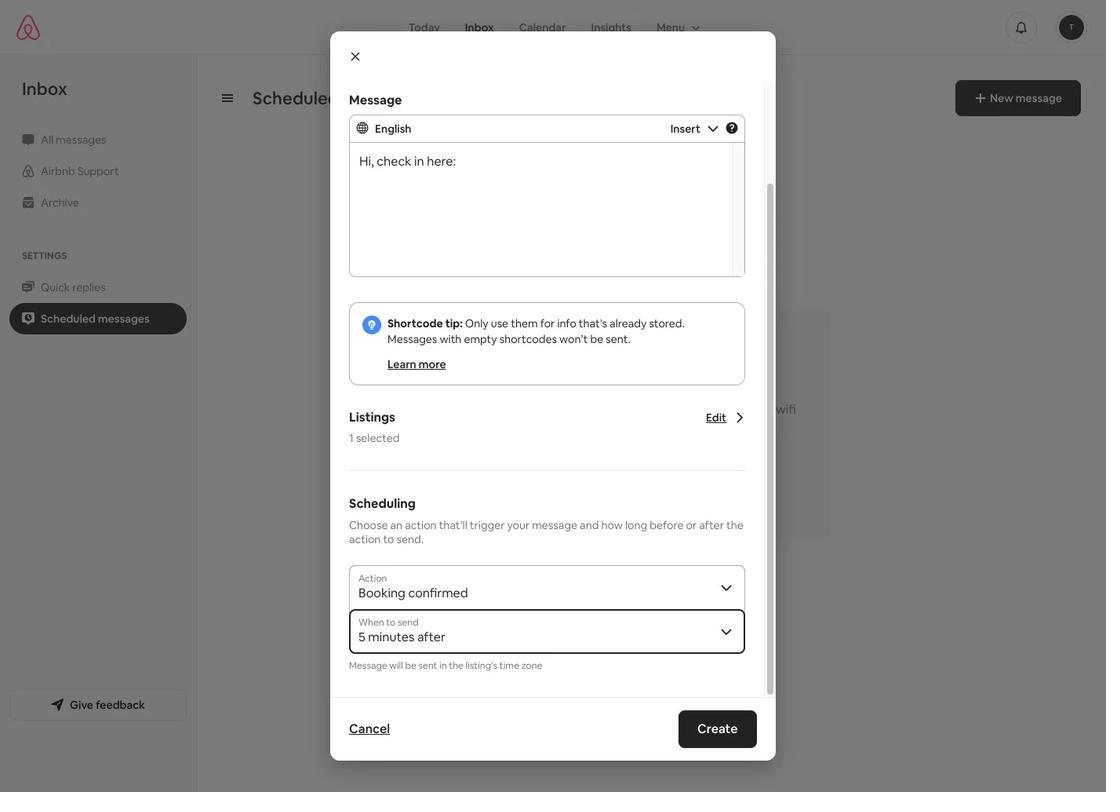 Task type: vqa. For each thing, say whether or not it's contained in the screenshot.
second 49 from the top of the page
no



Task type: describe. For each thing, give the bounding box(es) containing it.
scheduled messages button
[[9, 303, 187, 334]]

here:
[[427, 153, 456, 170]]

how
[[602, 518, 623, 532]]

that'll
[[439, 518, 468, 532]]

no
[[496, 374, 515, 392]]

learn more
[[388, 357, 446, 371]]

messages down the quick replies button on the top of the page
[[98, 312, 150, 326]]

trigger
[[470, 518, 505, 532]]

scheduled
[[518, 374, 588, 392]]

replies
[[72, 280, 106, 294]]

settings
[[22, 250, 67, 262]]

all messages button
[[9, 124, 187, 155]]

an
[[391, 518, 403, 532]]

send.
[[397, 532, 424, 546]]

insert button
[[665, 122, 720, 136]]

listing's
[[466, 659, 498, 672]]

calendar
[[519, 20, 566, 34]]

in for automatically send guests check-in instructions, wifi details, and more.
[[690, 401, 700, 418]]

inbox link
[[453, 12, 507, 42]]

details,
[[496, 417, 537, 433]]

shortcode
[[388, 316, 443, 330]]

your
[[507, 518, 530, 532]]

wifi
[[776, 401, 797, 418]]

create button
[[679, 710, 758, 748]]

in for message will be sent in the listing's time zone
[[440, 659, 447, 672]]

be inside only use them for info that's already stored. messages with empty shortcodes won't be sent.
[[591, 332, 604, 346]]

automatically
[[496, 401, 576, 418]]

and for more.
[[540, 417, 562, 433]]

empty
[[464, 332, 497, 346]]

more.
[[564, 417, 598, 433]]

english
[[375, 122, 412, 136]]

won't
[[560, 332, 588, 346]]

archive button
[[9, 187, 187, 218]]

quick replies
[[41, 280, 106, 294]]

0 horizontal spatial action
[[349, 532, 381, 546]]

insights
[[592, 20, 632, 34]]

listings
[[349, 409, 396, 426]]

quick replies button
[[9, 272, 187, 303]]

check
[[377, 153, 412, 170]]

more
[[419, 357, 446, 371]]

yet
[[662, 374, 684, 392]]

1
[[349, 431, 354, 445]]

with
[[440, 332, 462, 346]]

before
[[650, 518, 684, 532]]

messages up airbnb support
[[56, 133, 106, 147]]

in inside rich text editor text box
[[415, 153, 425, 170]]

0 horizontal spatial be
[[405, 659, 417, 672]]

learn
[[388, 357, 417, 371]]

calendar link
[[507, 12, 579, 42]]

0 vertical spatial scheduled
[[253, 87, 339, 109]]

only
[[466, 316, 489, 330]]

hi,
[[360, 153, 374, 170]]

check-
[[651, 401, 690, 418]]

messages up english
[[343, 87, 424, 109]]

choose
[[349, 518, 388, 532]]

messages up guests
[[591, 374, 659, 392]]

them
[[511, 316, 538, 330]]

quick
[[41, 280, 70, 294]]

1 vertical spatial the
[[449, 659, 464, 672]]

message for message will be sent in the listing's time zone
[[349, 659, 388, 672]]

archive
[[41, 195, 79, 210]]

shortcode tip:
[[388, 316, 463, 330]]

1 horizontal spatial inbox
[[465, 20, 494, 34]]

give feedback
[[70, 697, 145, 712]]

feedback
[[96, 697, 145, 712]]

cancel
[[349, 721, 390, 737]]

airbnb
[[41, 164, 75, 178]]

english button
[[356, 122, 665, 136]]

no scheduled messages yet
[[496, 374, 684, 392]]

sent.
[[606, 332, 631, 346]]



Task type: locate. For each thing, give the bounding box(es) containing it.
1 horizontal spatial the
[[727, 518, 744, 532]]

1 horizontal spatial scheduled messages
[[253, 87, 424, 109]]

message up english
[[349, 92, 402, 108]]

shortcodes
[[500, 332, 557, 346]]

automatically send guests check-in instructions, wifi details, and more.
[[496, 401, 797, 433]]

already
[[610, 316, 647, 330]]

be
[[591, 332, 604, 346], [405, 659, 417, 672]]

cancel button
[[341, 714, 398, 745]]

insights link
[[579, 12, 644, 42]]

1 horizontal spatial in
[[440, 659, 447, 672]]

0 horizontal spatial scheduled messages
[[41, 312, 150, 326]]

learn more link
[[388, 357, 446, 371]]

scheduled messages up english
[[253, 87, 424, 109]]

zone
[[522, 659, 543, 672]]

in
[[415, 153, 425, 170], [690, 401, 700, 418], [440, 659, 447, 672]]

airbnb support
[[41, 164, 119, 178]]

and inside "automatically send guests check-in instructions, wifi details, and more."
[[540, 417, 562, 433]]

0 vertical spatial and
[[540, 417, 562, 433]]

0 horizontal spatial inbox
[[22, 78, 67, 100]]

1 horizontal spatial scheduled
[[253, 87, 339, 109]]

after
[[700, 518, 724, 532]]

group
[[644, 12, 711, 42]]

that's
[[579, 316, 608, 330]]

message left "will"
[[349, 659, 388, 672]]

in inside "automatically send guests check-in instructions, wifi details, and more."
[[690, 401, 700, 418]]

scheduled
[[253, 87, 339, 109], [41, 312, 96, 326]]

today
[[409, 20, 440, 34]]

1 vertical spatial in
[[690, 401, 700, 418]]

0 horizontal spatial and
[[540, 417, 562, 433]]

and
[[540, 417, 562, 433], [580, 518, 599, 532]]

selected
[[356, 431, 400, 445]]

today link
[[396, 12, 453, 42]]

0 vertical spatial be
[[591, 332, 604, 346]]

the left listing's
[[449, 659, 464, 672]]

create
[[698, 721, 739, 737]]

the right after
[[727, 518, 744, 532]]

only use them for info that's already stored. messages with empty shortcodes won't be sent.
[[388, 316, 685, 346]]

1 message from the top
[[349, 92, 402, 108]]

give
[[70, 697, 93, 712]]

tip:
[[446, 316, 463, 330]]

1 vertical spatial scheduled messages
[[41, 312, 150, 326]]

time
[[500, 659, 520, 672]]

create a message template dialog
[[330, 5, 776, 761]]

message
[[532, 518, 578, 532]]

2 horizontal spatial in
[[690, 401, 700, 418]]

in left here: on the top left of page
[[415, 153, 425, 170]]

scheduled inside button
[[41, 312, 96, 326]]

scheduled messages inside scheduled messages button
[[41, 312, 150, 326]]

and left more.
[[540, 417, 562, 433]]

will
[[390, 659, 403, 672]]

1 horizontal spatial action
[[405, 518, 437, 532]]

insert
[[671, 122, 701, 136]]

1 vertical spatial message
[[349, 659, 388, 672]]

message will be sent in the listing's time zone
[[349, 659, 543, 672]]

and inside the scheduling choose an action that'll trigger your message and how long before or after the action to send.
[[580, 518, 599, 532]]

0 horizontal spatial in
[[415, 153, 425, 170]]

send
[[579, 401, 607, 418]]

inbox right today
[[465, 20, 494, 34]]

support
[[77, 164, 119, 178]]

0 vertical spatial in
[[415, 153, 425, 170]]

1 horizontal spatial and
[[580, 518, 599, 532]]

1 vertical spatial be
[[405, 659, 417, 672]]

instructions,
[[703, 401, 774, 418]]

1 vertical spatial scheduled
[[41, 312, 96, 326]]

inbox up all at the top left of the page
[[22, 78, 67, 100]]

0 horizontal spatial the
[[449, 659, 464, 672]]

airbnb support button
[[9, 155, 187, 187]]

1 vertical spatial inbox
[[22, 78, 67, 100]]

Rich text editor text field
[[350, 143, 745, 276]]

the inside the scheduling choose an action that'll trigger your message and how long before or after the action to send.
[[727, 518, 744, 532]]

use
[[491, 316, 509, 330]]

or
[[687, 518, 697, 532]]

inbox
[[465, 20, 494, 34], [22, 78, 67, 100]]

1 horizontal spatial be
[[591, 332, 604, 346]]

2 vertical spatial in
[[440, 659, 447, 672]]

1 vertical spatial and
[[580, 518, 599, 532]]

action
[[405, 518, 437, 532], [349, 532, 381, 546]]

messages
[[343, 87, 424, 109], [56, 133, 106, 147], [98, 312, 150, 326], [591, 374, 659, 392]]

guests
[[610, 401, 648, 418]]

to
[[383, 532, 394, 546]]

in right sent
[[440, 659, 447, 672]]

and left the how on the bottom of the page
[[580, 518, 599, 532]]

long
[[626, 518, 648, 532]]

stored.
[[650, 316, 685, 330]]

be down that's
[[591, 332, 604, 346]]

scheduled messages
[[253, 87, 424, 109], [41, 312, 150, 326]]

1 selected
[[349, 431, 400, 445]]

for
[[541, 316, 555, 330]]

all messages
[[41, 133, 106, 147]]

in left instructions,
[[690, 401, 700, 418]]

scheduling
[[349, 495, 416, 512]]

2 message from the top
[[349, 659, 388, 672]]

be right "will"
[[405, 659, 417, 672]]

and for how
[[580, 518, 599, 532]]

hi, check in here:
[[360, 153, 459, 170]]

all
[[41, 133, 53, 147]]

scheduling choose an action that'll trigger your message and how long before or after the action to send.
[[349, 495, 744, 546]]

action left to
[[349, 532, 381, 546]]

info
[[558, 316, 577, 330]]

0 vertical spatial scheduled messages
[[253, 87, 424, 109]]

0 vertical spatial the
[[727, 518, 744, 532]]

give feedback button
[[9, 689, 187, 720]]

0 vertical spatial message
[[349, 92, 402, 108]]

0 vertical spatial inbox
[[465, 20, 494, 34]]

action right an
[[405, 518, 437, 532]]

0 horizontal spatial scheduled
[[41, 312, 96, 326]]

message for message
[[349, 92, 402, 108]]

message
[[349, 92, 402, 108], [349, 659, 388, 672]]

sent
[[419, 659, 438, 672]]

the
[[727, 518, 744, 532], [449, 659, 464, 672]]

scheduled messages down the quick replies button on the top of the page
[[41, 312, 150, 326]]

messages
[[388, 332, 438, 346]]



